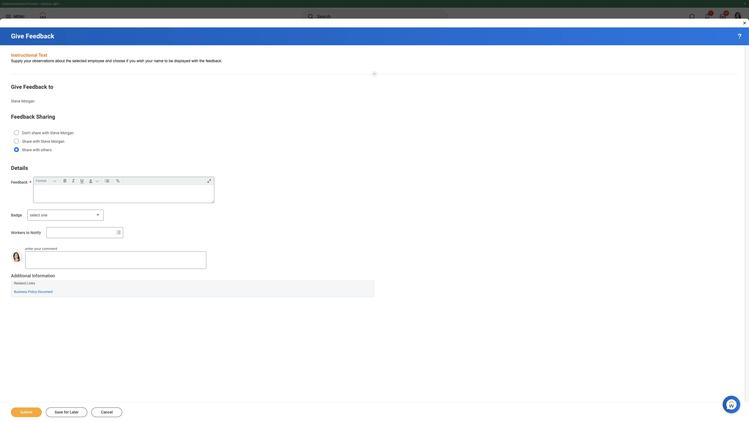 Task type: locate. For each thing, give the bounding box(es) containing it.
1 share from the top
[[22, 140, 32, 144]]

share
[[22, 140, 32, 144], [22, 148, 32, 152]]

1 horizontal spatial the
[[199, 59, 205, 63]]

prompts image
[[115, 230, 122, 236]]

1 horizontal spatial to
[[48, 84, 53, 90]]

information
[[32, 274, 55, 279]]

the left feedback.
[[199, 59, 205, 63]]

give up "steve morgan" element
[[11, 84, 22, 90]]

0 horizontal spatial the
[[66, 59, 71, 63]]

share for share with steve morgan
[[22, 140, 32, 144]]

0 vertical spatial morgan
[[21, 99, 35, 103]]

0 vertical spatial give
[[11, 32, 24, 40]]

-
[[39, 2, 40, 6]]

give feedback to
[[11, 84, 53, 90]]

2 vertical spatial to
[[26, 231, 30, 235]]

2 give from the top
[[11, 84, 22, 90]]

be
[[169, 59, 173, 63]]

your
[[24, 59, 31, 63], [145, 59, 153, 63], [34, 247, 41, 251]]

morgan down "give feedback to"
[[21, 99, 35, 103]]

bold image
[[61, 178, 69, 185]]

give for give feedback
[[11, 32, 24, 40]]

underline image
[[78, 178, 86, 185]]

feedback sharing
[[11, 114, 55, 120]]

morgan down don't share with steve morgan on the left top of the page
[[51, 140, 64, 144]]

steve up 'share with steve morgan'
[[50, 131, 59, 135]]

details button
[[11, 165, 28, 172]]

close environment banner image
[[743, 2, 747, 5]]

to left notify
[[26, 231, 30, 235]]

to left be
[[165, 59, 168, 63]]

close give feedback image
[[743, 21, 747, 25]]

implementation preview -   adeptai_dpt1 banner
[[0, 0, 749, 25]]

2 share from the top
[[22, 148, 32, 152]]

0 vertical spatial steve
[[11, 99, 20, 103]]

0 vertical spatial to
[[165, 59, 168, 63]]

don't
[[22, 131, 31, 135]]

details
[[11, 165, 28, 172]]

feedback.
[[206, 59, 222, 63]]

comment
[[42, 247, 57, 251]]

to
[[165, 59, 168, 63], [48, 84, 53, 90], [26, 231, 30, 235]]

displayed
[[174, 59, 190, 63]]

your right enter on the bottom left of the page
[[34, 247, 41, 251]]

your down instructional
[[24, 59, 31, 63]]

0 horizontal spatial your
[[24, 59, 31, 63]]

with down share
[[33, 140, 40, 144]]

feedback down details
[[11, 180, 28, 185]]

0 horizontal spatial to
[[26, 231, 30, 235]]

about
[[55, 59, 65, 63]]

feedback sharing button
[[11, 114, 55, 120]]

with
[[191, 59, 198, 63], [42, 131, 49, 135], [33, 140, 40, 144], [33, 148, 40, 152]]

with inside instructional text supply your observations about the selected employee and choose if you wish your name to be displayed with the feedback.
[[191, 59, 198, 63]]

give inside group
[[11, 84, 22, 90]]

format
[[36, 179, 46, 183]]

enter your comment text field
[[25, 252, 206, 269]]

morgan inside "steve morgan" element
[[21, 99, 35, 103]]

bulleted list image
[[103, 178, 111, 185]]

1 give from the top
[[11, 32, 24, 40]]

your right wish
[[145, 59, 153, 63]]

feedback
[[26, 32, 54, 40], [23, 84, 47, 90], [11, 114, 35, 120], [11, 180, 28, 185]]

1 vertical spatial share
[[22, 148, 32, 152]]

business policy document link
[[14, 289, 53, 294]]

2 horizontal spatial to
[[165, 59, 168, 63]]

give up instructional
[[11, 32, 24, 40]]

share with steve morgan
[[22, 140, 64, 144]]

text
[[39, 53, 47, 58]]

to down observations
[[48, 84, 53, 90]]

feedback up "steve morgan" element
[[23, 84, 47, 90]]

feedback up the text
[[26, 32, 54, 40]]

the right about
[[66, 59, 71, 63]]

enter
[[25, 247, 33, 251]]

employee
[[88, 59, 104, 63]]

format group
[[35, 177, 215, 186]]

steve morgan element
[[11, 98, 35, 103]]

select one button
[[27, 210, 104, 221]]

0 vertical spatial share
[[22, 140, 32, 144]]

share for share with others
[[22, 148, 32, 152]]

profile logan mcneil element
[[731, 10, 746, 23]]

instructional
[[11, 53, 37, 58]]

and
[[105, 59, 112, 63]]

cancel
[[101, 411, 113, 415]]

with up 'share with steve morgan'
[[42, 131, 49, 135]]

steve up others on the top of the page
[[41, 140, 50, 144]]

feedback down steve morgan
[[11, 114, 35, 120]]

1 vertical spatial to
[[48, 84, 53, 90]]

give
[[11, 32, 24, 40], [11, 84, 22, 90]]

don't share with steve morgan
[[22, 131, 74, 135]]

steve down give feedback to button
[[11, 99, 20, 103]]

1 vertical spatial give
[[11, 84, 22, 90]]

implementation
[[2, 2, 25, 6]]

additional
[[11, 274, 31, 279]]

save for later button
[[46, 408, 87, 418]]

to inside instructional text supply your observations about the selected employee and choose if you wish your name to be displayed with the feedback.
[[165, 59, 168, 63]]

steve
[[11, 99, 20, 103], [50, 131, 59, 135], [41, 140, 50, 144]]

Workers to Notify field
[[47, 228, 114, 238]]

with right the displayed
[[191, 59, 198, 63]]

select one
[[30, 213, 47, 218]]

additional information region
[[11, 273, 375, 297]]

select
[[30, 213, 40, 218]]

preview
[[26, 2, 38, 6]]

morgan
[[21, 99, 35, 103], [60, 131, 74, 135], [51, 140, 64, 144]]

the
[[66, 59, 71, 63], [199, 59, 205, 63]]

share
[[31, 131, 41, 135]]

format button
[[35, 178, 59, 184]]

chevron up image
[[371, 71, 378, 75]]

business
[[14, 290, 27, 294]]

choose
[[113, 59, 125, 63]]

one
[[41, 213, 47, 218]]

1 vertical spatial morgan
[[60, 131, 74, 135]]

morgan up 'share with steve morgan'
[[60, 131, 74, 135]]

workers to notify
[[11, 231, 41, 235]]

feedback inside details group
[[11, 180, 28, 185]]

2 vertical spatial steve
[[41, 140, 50, 144]]

links
[[27, 282, 35, 286]]

later
[[70, 411, 79, 415]]



Task type: vqa. For each thing, say whether or not it's contained in the screenshot.
Feedback Sharing button
yes



Task type: describe. For each thing, give the bounding box(es) containing it.
you
[[129, 59, 136, 63]]

2 vertical spatial morgan
[[51, 140, 64, 144]]

1 vertical spatial steve
[[50, 131, 59, 135]]

details group
[[11, 164, 738, 203]]

observations
[[32, 59, 54, 63]]

link image
[[114, 178, 121, 185]]

policy
[[28, 290, 37, 294]]

1 horizontal spatial your
[[34, 247, 41, 251]]

Feedback text field
[[33, 186, 214, 203]]

steve inside the give feedback to group
[[11, 99, 20, 103]]

document
[[38, 290, 53, 294]]

1 the from the left
[[66, 59, 71, 63]]

instructional text supply your observations about the selected employee and choose if you wish your name to be displayed with the feedback.
[[11, 53, 222, 63]]

enter your comment
[[25, 247, 57, 251]]

submit button
[[11, 408, 42, 418]]

share with others
[[22, 148, 52, 152]]

italic image
[[70, 178, 77, 185]]

employee's photo (logan mcneil) image
[[11, 252, 22, 263]]

supply
[[11, 59, 23, 63]]

to inside group
[[48, 84, 53, 90]]

adeptai_dpt1
[[41, 2, 60, 6]]

cancel button
[[91, 408, 122, 418]]

search image
[[307, 13, 314, 20]]

badge
[[11, 213, 22, 218]]

give feedback to group
[[11, 83, 738, 106]]

feedback sharing group
[[11, 113, 738, 157]]

for
[[64, 411, 69, 415]]

wish
[[137, 59, 144, 63]]

others
[[41, 148, 52, 152]]

submit
[[20, 411, 32, 415]]

start guided tours image
[[737, 33, 743, 40]]

give feedback to button
[[11, 84, 53, 90]]

related links
[[14, 282, 35, 286]]

give feedback
[[11, 32, 54, 40]]

implementation preview -   adeptai_dpt1
[[2, 2, 60, 6]]

notify
[[31, 231, 41, 235]]

give feedback main content
[[0, 27, 749, 423]]

with left others on the top of the page
[[33, 148, 40, 152]]

workers
[[11, 231, 25, 235]]

sharing
[[36, 114, 55, 120]]

save for later
[[55, 411, 79, 415]]

save
[[55, 411, 63, 415]]

2 horizontal spatial your
[[145, 59, 153, 63]]

give feedback dialog
[[0, 0, 749, 423]]

name
[[154, 59, 164, 63]]

2 the from the left
[[199, 59, 205, 63]]

related
[[14, 282, 26, 286]]

additional information
[[11, 274, 55, 279]]

workday assistant region
[[723, 394, 743, 414]]

action bar region
[[0, 403, 749, 423]]

business policy document
[[14, 290, 53, 294]]

notifications large image
[[705, 14, 710, 19]]

maximize image
[[205, 178, 213, 185]]

if
[[126, 59, 128, 63]]

steve morgan
[[11, 99, 35, 103]]

inbox large image
[[720, 14, 726, 19]]

selected
[[72, 59, 87, 63]]

give for give feedback to
[[11, 84, 22, 90]]



